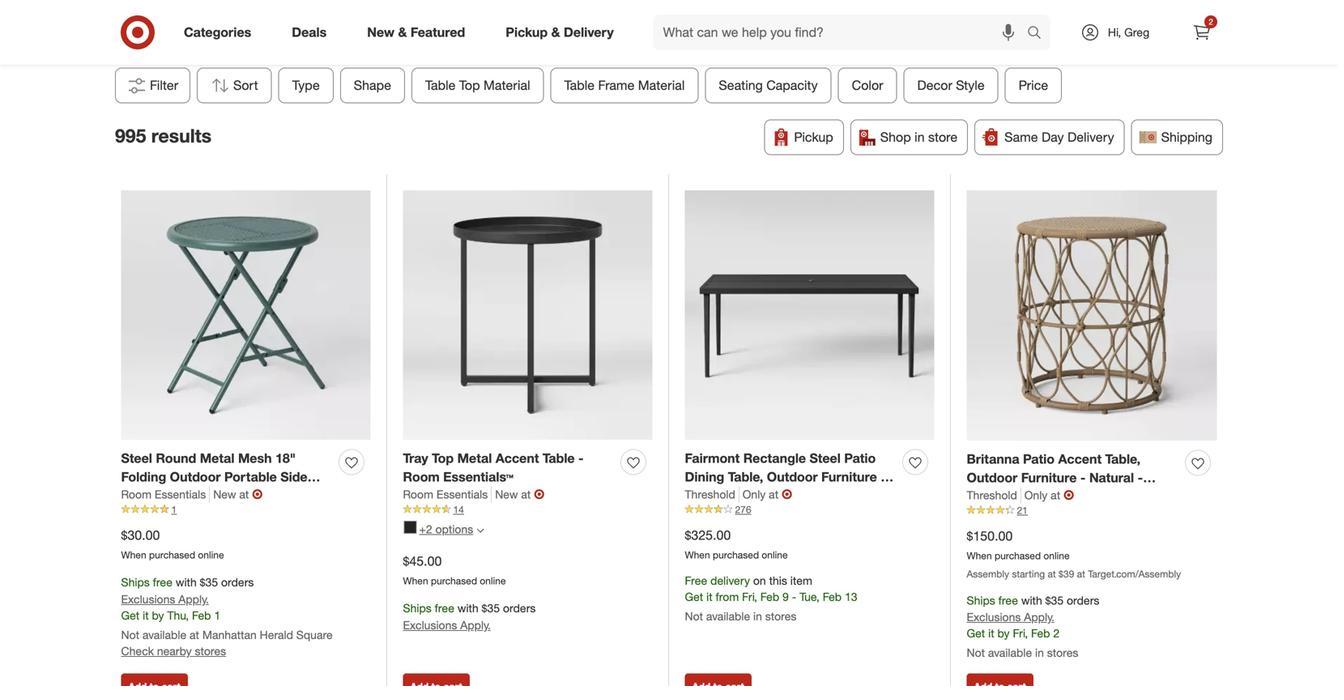 Task type: locate. For each thing, give the bounding box(es) containing it.
delivery inside button
[[1068, 129, 1114, 145]]

online inside $325.00 when purchased online
[[762, 549, 788, 561]]

2 horizontal spatial it
[[988, 626, 994, 641]]

in down on
[[753, 609, 762, 624]]

orders inside ships free with $35 orders exclusions apply. get it by fri, feb 2 not available in stores
[[1067, 593, 1100, 607]]

available inside 'free delivery on this item get it from fri, feb 9 - tue, feb 13 not available in stores'
[[706, 609, 750, 624]]

new inside new & featured link
[[367, 24, 395, 40]]

furniture up 21
[[1021, 470, 1077, 486]]

ships inside ships free with $35 orders exclusions apply. get it by fri, feb 2 not available in stores
[[967, 593, 995, 607]]

room down portable at bottom
[[247, 488, 284, 503]]

1 horizontal spatial patio
[[1023, 451, 1055, 467]]

1 essentials from the left
[[155, 487, 206, 501]]

color
[[852, 78, 883, 93]]

1 vertical spatial it
[[143, 608, 149, 623]]

table down featured
[[425, 78, 456, 93]]

0 vertical spatial get
[[685, 590, 703, 604]]

free inside ships free with $35 orders exclusions apply. get it by thu, feb 1 not available at manhattan herald square check nearby stores
[[153, 575, 172, 590]]

2 steel from the left
[[810, 451, 841, 466]]

threshold only at ¬ for table,
[[685, 486, 792, 502]]

276 link
[[685, 503, 934, 517]]

& for pickup
[[551, 24, 560, 40]]

1 metal from the left
[[200, 451, 235, 466]]

1 horizontal spatial new
[[367, 24, 395, 40]]

accent up natural
[[1058, 451, 1102, 467]]

in down starting
[[1035, 646, 1044, 660]]

categories
[[184, 24, 251, 40]]

natural
[[1089, 470, 1134, 486]]

top inside "button"
[[459, 78, 480, 93]]

pickup up table top material
[[506, 24, 548, 40]]

1 horizontal spatial outdoor
[[767, 469, 818, 485]]

1 horizontal spatial threshold only at ¬
[[967, 487, 1074, 503]]

apply. down starting
[[1024, 610, 1055, 624]]

1 & from the left
[[398, 24, 407, 40]]

0 horizontal spatial exclusions apply. button
[[121, 591, 209, 608]]

1 inside ships free with $35 orders exclusions apply. get it by thu, feb 1 not available at manhattan herald square check nearby stores
[[214, 608, 220, 623]]

21 link
[[967, 503, 1217, 518]]

2 horizontal spatial available
[[988, 646, 1032, 660]]

0 horizontal spatial 2
[[1053, 626, 1060, 641]]

1 horizontal spatial threshold™
[[967, 488, 1036, 504]]

by down assembly
[[998, 626, 1010, 641]]

2 essentials from the left
[[437, 487, 488, 501]]

2 horizontal spatial free
[[999, 593, 1018, 607]]

search button
[[1020, 15, 1059, 53]]

1 up $30.00 when purchased online
[[171, 503, 177, 516]]

+2
[[419, 522, 432, 536]]

0 horizontal spatial essentials
[[155, 487, 206, 501]]

room essentials new at ¬ down round
[[121, 486, 263, 502]]

pickup & delivery link
[[492, 15, 634, 50]]

threshold only at ¬ up "276"
[[685, 486, 792, 502]]

2 down $39
[[1053, 626, 1060, 641]]

top for tray
[[432, 451, 454, 466]]

2 horizontal spatial apply.
[[1024, 610, 1055, 624]]

steel round metal mesh 18" folding outdoor portable side table fern shower - room essentials™
[[121, 451, 307, 522]]

stores down 9
[[765, 609, 797, 624]]

1 horizontal spatial pickup
[[794, 129, 833, 145]]

with down $45.00 when purchased online in the left bottom of the page
[[458, 601, 479, 615]]

shower
[[188, 488, 234, 503]]

0 horizontal spatial delivery
[[564, 24, 614, 40]]

2 room essentials new at ¬ from the left
[[403, 486, 545, 502]]

furniture inside britanna patio accent table, outdoor furniture - natural - threshold™
[[1021, 470, 1077, 486]]

price
[[1019, 78, 1048, 93]]

table, inside fairmont rectangle steel patio dining table, outdoor furniture - black - threshold™
[[728, 469, 763, 485]]

metal
[[200, 451, 235, 466], [457, 451, 492, 466]]

get for britanna patio accent table, outdoor furniture - natural - threshold™
[[967, 626, 985, 641]]

0 horizontal spatial accent
[[496, 451, 539, 466]]

0 horizontal spatial table,
[[728, 469, 763, 485]]

$35 down $30.00 when purchased online
[[200, 575, 218, 590]]

orders inside ships free with $35 orders exclusions apply. get it by thu, feb 1 not available at manhattan herald square check nearby stores
[[221, 575, 254, 590]]

categories link
[[170, 15, 272, 50]]

2 horizontal spatial stores
[[1047, 646, 1079, 660]]

at inside ships free with $35 orders exclusions apply. get it by thu, feb 1 not available at manhattan herald square check nearby stores
[[190, 628, 199, 642]]

fairmont rectangle steel patio dining table, outdoor furniture - black - threshold™ link
[[685, 449, 896, 503]]

material inside button
[[638, 78, 685, 93]]

2 vertical spatial it
[[988, 626, 994, 641]]

patio inside britanna patio accent table, outdoor furniture - natural - threshold™
[[1023, 451, 1055, 467]]

purchased down $30.00 on the bottom of the page
[[149, 549, 195, 561]]

1 horizontal spatial 2
[[1209, 17, 1213, 27]]

1 horizontal spatial stores
[[765, 609, 797, 624]]

accent inside britanna patio accent table, outdoor furniture - natural - threshold™
[[1058, 451, 1102, 467]]

shipping button
[[1131, 120, 1223, 155]]

orders up manhattan
[[221, 575, 254, 590]]

metal up "shower"
[[200, 451, 235, 466]]

2 material from the left
[[638, 78, 685, 93]]

top
[[459, 78, 480, 93], [432, 451, 454, 466]]

purchased inside $30.00 when purchased online
[[149, 549, 195, 561]]

0 horizontal spatial fri,
[[742, 590, 757, 604]]

britanna patio accent table, outdoor furniture - natural - threshold™ image
[[967, 191, 1217, 441], [967, 191, 1217, 441]]

- down portable at bottom
[[238, 488, 243, 503]]

0 vertical spatial in
[[915, 129, 925, 145]]

1 horizontal spatial fri,
[[1013, 626, 1028, 641]]

0 horizontal spatial stores
[[195, 644, 226, 658]]

0 vertical spatial table,
[[1105, 451, 1141, 467]]

1 horizontal spatial in
[[915, 129, 925, 145]]

type
[[292, 78, 320, 93]]

exclusions apply. button for $150.00
[[967, 609, 1055, 626]]

metal for top
[[457, 451, 492, 466]]

1 horizontal spatial essentials™
[[443, 469, 514, 485]]

it left thu,
[[143, 608, 149, 623]]

deals link
[[278, 15, 347, 50]]

1 material from the left
[[484, 78, 530, 93]]

1
[[171, 503, 177, 516], [214, 608, 220, 623]]

free
[[153, 575, 172, 590], [999, 593, 1018, 607], [435, 601, 454, 615]]

2 horizontal spatial get
[[967, 626, 985, 641]]

2 vertical spatial get
[[967, 626, 985, 641]]

0 horizontal spatial apply.
[[178, 592, 209, 606]]

furniture
[[821, 469, 877, 485], [1021, 470, 1077, 486]]

essentials
[[155, 487, 206, 501], [437, 487, 488, 501]]

room inside steel round metal mesh 18" folding outdoor portable side table fern shower - room essentials™
[[247, 488, 284, 503]]

it inside ships free with $35 orders exclusions apply. get it by fri, feb 2 not available in stores
[[988, 626, 994, 641]]

1 horizontal spatial top
[[459, 78, 480, 93]]

- up 14 link
[[578, 451, 584, 466]]

material for table frame material
[[638, 78, 685, 93]]

outdoor inside fairmont rectangle steel patio dining table, outdoor furniture - black - threshold™
[[767, 469, 818, 485]]

1 horizontal spatial it
[[706, 590, 713, 604]]

1 horizontal spatial by
[[998, 626, 1010, 641]]

get up check
[[121, 608, 140, 623]]

0 horizontal spatial exclusions
[[121, 592, 175, 606]]

1 horizontal spatial threshold link
[[967, 487, 1021, 503]]

with up thu,
[[176, 575, 197, 590]]

stores inside 'free delivery on this item get it from fri, feb 9 - tue, feb 13 not available in stores'
[[765, 609, 797, 624]]

2 vertical spatial not
[[967, 646, 985, 660]]

1 horizontal spatial available
[[706, 609, 750, 624]]

room essentials new at ¬
[[121, 486, 263, 502], [403, 486, 545, 502]]

free down $45.00 when purchased online in the left bottom of the page
[[435, 601, 454, 615]]

ships down assembly
[[967, 593, 995, 607]]

with inside ships free with $35 orders exclusions apply. get it by thu, feb 1 not available at manhattan herald square check nearby stores
[[176, 575, 197, 590]]

tray top metal accent table - room essentials™ image
[[403, 191, 653, 440], [403, 191, 653, 440]]

1 vertical spatial fri,
[[1013, 626, 1028, 641]]

2 horizontal spatial in
[[1035, 646, 1044, 660]]

only
[[743, 487, 766, 501], [1025, 488, 1048, 502]]

1 inside 1 link
[[171, 503, 177, 516]]

threshold™ down britanna in the right bottom of the page
[[967, 488, 1036, 504]]

material inside "button"
[[484, 78, 530, 93]]

free for $150.00
[[999, 593, 1018, 607]]

online inside $30.00 when purchased online
[[198, 549, 224, 561]]

by inside ships free with $35 orders exclusions apply. get it by thu, feb 1 not available at manhattan herald square check nearby stores
[[152, 608, 164, 623]]

1 horizontal spatial exclusions apply. button
[[403, 617, 491, 634]]

when inside $30.00 when purchased online
[[121, 549, 146, 561]]

steel up folding
[[121, 451, 152, 466]]

2 horizontal spatial exclusions
[[967, 610, 1021, 624]]

2 horizontal spatial ships
[[967, 593, 995, 607]]

threshold only at ¬ for furniture
[[967, 487, 1074, 503]]

1 vertical spatial available
[[143, 628, 186, 642]]

apply. up thu,
[[178, 592, 209, 606]]

1 vertical spatial get
[[121, 608, 140, 623]]

exclusions for $150.00
[[967, 610, 1021, 624]]

get inside ships free with $35 orders exclusions apply. get it by thu, feb 1 not available at manhattan herald square check nearby stores
[[121, 608, 140, 623]]

0 horizontal spatial room essentials new at ¬
[[121, 486, 263, 502]]

1 horizontal spatial metal
[[457, 451, 492, 466]]

essentials up 14
[[437, 487, 488, 501]]

top down featured
[[459, 78, 480, 93]]

get inside 'free delivery on this item get it from fri, feb 9 - tue, feb 13 not available in stores'
[[685, 590, 703, 604]]

0 vertical spatial not
[[685, 609, 703, 624]]

purchased for $30.00
[[149, 549, 195, 561]]

0 horizontal spatial only
[[743, 487, 766, 501]]

exclusions inside "ships free with $35 orders exclusions apply."
[[403, 618, 457, 632]]

get down free on the right of the page
[[685, 590, 703, 604]]

room down the tray at the bottom left
[[403, 469, 440, 485]]

new for steel round metal mesh 18" folding outdoor portable side table fern shower - room essentials™
[[213, 487, 236, 501]]

online
[[198, 549, 224, 561], [762, 549, 788, 561], [1044, 550, 1070, 562], [480, 575, 506, 587]]

apply. for $30.00
[[178, 592, 209, 606]]

new up 'shape'
[[367, 24, 395, 40]]

fri, down on
[[742, 590, 757, 604]]

black
[[685, 488, 719, 503]]

2 & from the left
[[551, 24, 560, 40]]

exclusions down $45.00 when purchased online in the left bottom of the page
[[403, 618, 457, 632]]

purchased inside $150.00 when purchased online assembly starting at $39 at target.com/assembly
[[995, 550, 1041, 562]]

$45.00
[[403, 553, 442, 569]]

available inside ships free with $35 orders exclusions apply. get it by fri, feb 2 not available in stores
[[988, 646, 1032, 660]]

1 vertical spatial table,
[[728, 469, 763, 485]]

delivery up frame
[[564, 24, 614, 40]]

$150.00
[[967, 528, 1013, 544]]

new up 1 link
[[213, 487, 236, 501]]

delivery right day
[[1068, 129, 1114, 145]]

ships down $45.00
[[403, 601, 432, 615]]

by left thu,
[[152, 608, 164, 623]]

top inside tray top metal accent table - room essentials™
[[432, 451, 454, 466]]

threshold up 21
[[967, 488, 1017, 502]]

online down 1 link
[[198, 549, 224, 561]]

online inside $45.00 when purchased online
[[480, 575, 506, 587]]

material right frame
[[638, 78, 685, 93]]

room essentials link
[[121, 486, 210, 503], [403, 486, 492, 503]]

when down $45.00
[[403, 575, 428, 587]]

online inside $150.00 when purchased online assembly starting at $39 at target.com/assembly
[[1044, 550, 1070, 562]]

in inside 'free delivery on this item get it from fri, feb 9 - tue, feb 13 not available in stores'
[[753, 609, 762, 624]]

by inside ships free with $35 orders exclusions apply. get it by fri, feb 2 not available in stores
[[998, 626, 1010, 641]]

only up "276"
[[743, 487, 766, 501]]

1 horizontal spatial room essentials link
[[403, 486, 492, 503]]

online for $150.00
[[1044, 550, 1070, 562]]

0 horizontal spatial threshold™
[[732, 488, 801, 503]]

0 horizontal spatial threshold only at ¬
[[685, 486, 792, 502]]

0 vertical spatial 1
[[171, 503, 177, 516]]

with for $30.00
[[176, 575, 197, 590]]

threshold™ down rectangle on the bottom right of the page
[[732, 488, 801, 503]]

1 vertical spatial not
[[121, 628, 139, 642]]

at down rectangle on the bottom right of the page
[[769, 487, 779, 501]]

material down "pickup & delivery"
[[484, 78, 530, 93]]

$35 for $30.00
[[200, 575, 218, 590]]

room essentials link for outdoor
[[121, 486, 210, 503]]

2
[[1209, 17, 1213, 27], [1053, 626, 1060, 641]]

1 vertical spatial delivery
[[1068, 129, 1114, 145]]

apply. inside ships free with $35 orders exclusions apply. get it by thu, feb 1 not available at manhattan herald square check nearby stores
[[178, 592, 209, 606]]

threshold down dining
[[685, 487, 735, 501]]

$35 down $45.00 when purchased online in the left bottom of the page
[[482, 601, 500, 615]]

free down starting
[[999, 593, 1018, 607]]

0 vertical spatial pickup
[[506, 24, 548, 40]]

outdoor for threshold™
[[767, 469, 818, 485]]

1 horizontal spatial with
[[458, 601, 479, 615]]

room essentials new at ¬ for outdoor
[[121, 486, 263, 502]]

purchased inside $45.00 when purchased online
[[431, 575, 477, 587]]

0 horizontal spatial top
[[432, 451, 454, 466]]

& for new
[[398, 24, 407, 40]]

metal inside steel round metal mesh 18" folding outdoor portable side table fern shower - room essentials™
[[200, 451, 235, 466]]

995
[[115, 124, 146, 147]]

pickup down capacity at the right of the page
[[794, 129, 833, 145]]

0 vertical spatial top
[[459, 78, 480, 93]]

get
[[685, 590, 703, 604], [121, 608, 140, 623], [967, 626, 985, 641]]

it inside ships free with $35 orders exclusions apply. get it by thu, feb 1 not available at manhattan herald square check nearby stores
[[143, 608, 149, 623]]

essentials™ inside tray top metal accent table - room essentials™
[[443, 469, 514, 485]]

when inside $45.00 when purchased online
[[403, 575, 428, 587]]

essentials™ up 14
[[443, 469, 514, 485]]

all colors element
[[477, 525, 484, 534]]

0 horizontal spatial steel
[[121, 451, 152, 466]]

seating capacity button
[[705, 68, 832, 103]]

seating
[[719, 78, 763, 93]]

with inside "ships free with $35 orders exclusions apply."
[[458, 601, 479, 615]]

available down from
[[706, 609, 750, 624]]

available down starting
[[988, 646, 1032, 660]]

1 horizontal spatial ships
[[403, 601, 432, 615]]

0 vertical spatial available
[[706, 609, 750, 624]]

top right the tray at the bottom left
[[432, 451, 454, 466]]

in inside ships free with $35 orders exclusions apply. get it by fri, feb 2 not available in stores
[[1035, 646, 1044, 660]]

delivery
[[564, 24, 614, 40], [1068, 129, 1114, 145]]

fri, inside ships free with $35 orders exclusions apply. get it by fri, feb 2 not available in stores
[[1013, 626, 1028, 641]]

0 vertical spatial essentials™
[[443, 469, 514, 485]]

1 horizontal spatial only
[[1025, 488, 1048, 502]]

metal inside tray top metal accent table - room essentials™
[[457, 451, 492, 466]]

1 horizontal spatial free
[[435, 601, 454, 615]]

feb right thu,
[[192, 608, 211, 623]]

purchased inside $325.00 when purchased online
[[713, 549, 759, 561]]

0 horizontal spatial furniture
[[821, 469, 877, 485]]

stores inside ships free with $35 orders exclusions apply. get it by thu, feb 1 not available at manhattan herald square check nearby stores
[[195, 644, 226, 658]]

online up this
[[762, 549, 788, 561]]

exclusions inside ships free with $35 orders exclusions apply. get it by thu, feb 1 not available at manhattan herald square check nearby stores
[[121, 592, 175, 606]]

2 horizontal spatial not
[[967, 646, 985, 660]]

outdoor
[[170, 469, 221, 485], [767, 469, 818, 485], [967, 470, 1018, 486]]

ships inside ships free with $35 orders exclusions apply. get it by thu, feb 1 not available at manhattan herald square check nearby stores
[[121, 575, 150, 590]]

accent up 14 link
[[496, 451, 539, 466]]

fairmont
[[685, 451, 740, 466]]

threshold for black
[[685, 487, 735, 501]]

exclusions inside ships free with $35 orders exclusions apply. get it by fri, feb 2 not available in stores
[[967, 610, 1021, 624]]

table left frame
[[564, 78, 595, 93]]

decor
[[917, 78, 953, 93]]

in left 'store'
[[915, 129, 925, 145]]

orders
[[221, 575, 254, 590], [1067, 593, 1100, 607], [503, 601, 536, 615]]

get inside ships free with $35 orders exclusions apply. get it by fri, feb 2 not available in stores
[[967, 626, 985, 641]]

only for table,
[[743, 487, 766, 501]]

apply.
[[178, 592, 209, 606], [1024, 610, 1055, 624], [460, 618, 491, 632]]

$35 inside ships free with $35 orders exclusions apply. get it by fri, feb 2 not available in stores
[[1046, 593, 1064, 607]]

exclusions apply. button for $30.00
[[121, 591, 209, 608]]

room essentials link down folding
[[121, 486, 210, 503]]

$325.00
[[685, 527, 731, 543]]

purchased up starting
[[995, 550, 1041, 562]]

free for $30.00
[[153, 575, 172, 590]]

free inside ships free with $35 orders exclusions apply. get it by fri, feb 2 not available in stores
[[999, 593, 1018, 607]]

pickup inside button
[[794, 129, 833, 145]]

table up 14 link
[[543, 451, 575, 466]]

2 right 'greg'
[[1209, 17, 1213, 27]]

ships for $150.00
[[967, 593, 995, 607]]

1 horizontal spatial essentials
[[437, 487, 488, 501]]

seating capacity
[[719, 78, 818, 93]]

all colors image
[[477, 527, 484, 534]]

purchased up delivery
[[713, 549, 759, 561]]

21
[[1017, 504, 1028, 516]]

1 vertical spatial top
[[432, 451, 454, 466]]

1 vertical spatial in
[[753, 609, 762, 624]]

new for tray top metal accent table - room essentials™
[[495, 487, 518, 501]]

fairmont rectangle steel patio dining table, outdoor furniture - black - threshold™ image
[[685, 191, 934, 440], [685, 191, 934, 440]]

feb
[[760, 590, 779, 604], [823, 590, 842, 604], [192, 608, 211, 623], [1031, 626, 1050, 641]]

apply. inside ships free with $35 orders exclusions apply. get it by fri, feb 2 not available in stores
[[1024, 610, 1055, 624]]

1 horizontal spatial threshold
[[967, 488, 1017, 502]]

0 horizontal spatial $35
[[200, 575, 218, 590]]

table inside steel round metal mesh 18" folding outdoor portable side table fern shower - room essentials™
[[121, 488, 153, 503]]

not down assembly
[[967, 646, 985, 660]]

filter button
[[115, 68, 190, 103]]

2 horizontal spatial orders
[[1067, 593, 1100, 607]]

when down $325.00
[[685, 549, 710, 561]]

2 vertical spatial available
[[988, 646, 1032, 660]]

when up assembly
[[967, 550, 992, 562]]

table, up "276"
[[728, 469, 763, 485]]

feb inside ships free with $35 orders exclusions apply. get it by fri, feb 2 not available in stores
[[1031, 626, 1050, 641]]

2 horizontal spatial with
[[1021, 593, 1042, 607]]

0 horizontal spatial new
[[213, 487, 236, 501]]

patio right britanna in the right bottom of the page
[[1023, 451, 1055, 467]]

1 room essentials link from the left
[[121, 486, 210, 503]]

995 results
[[115, 124, 212, 147]]

with
[[176, 575, 197, 590], [1021, 593, 1042, 607], [458, 601, 479, 615]]

get down assembly
[[967, 626, 985, 641]]

only up 21
[[1025, 488, 1048, 502]]

0 horizontal spatial orders
[[221, 575, 254, 590]]

stores
[[765, 609, 797, 624], [195, 644, 226, 658], [1047, 646, 1079, 660]]

new & featured link
[[353, 15, 485, 50]]

sort button
[[197, 68, 272, 103]]

exclusions for $30.00
[[121, 592, 175, 606]]

$35 inside ships free with $35 orders exclusions apply. get it by thu, feb 1 not available at manhattan herald square check nearby stores
[[200, 575, 218, 590]]

1 horizontal spatial exclusions
[[403, 618, 457, 632]]

purchased down $45.00
[[431, 575, 477, 587]]

steel right rectangle on the bottom right of the page
[[810, 451, 841, 466]]

1 vertical spatial 2
[[1053, 626, 1060, 641]]

outdoor down britanna in the right bottom of the page
[[967, 470, 1018, 486]]

orders down $45.00 when purchased online in the left bottom of the page
[[503, 601, 536, 615]]

fri,
[[742, 590, 757, 604], [1013, 626, 1028, 641]]

0 horizontal spatial room essentials link
[[121, 486, 210, 503]]

- inside steel round metal mesh 18" folding outdoor portable side table fern shower - room essentials™
[[238, 488, 243, 503]]

fri, down starting
[[1013, 626, 1028, 641]]

1 horizontal spatial get
[[685, 590, 703, 604]]

essentials down round
[[155, 487, 206, 501]]

material for table top material
[[484, 78, 530, 93]]

online for $45.00
[[480, 575, 506, 587]]

starting
[[1012, 568, 1045, 580]]

table top material
[[425, 78, 530, 93]]

tue,
[[800, 590, 820, 604]]

threshold
[[685, 487, 735, 501], [967, 488, 1017, 502]]

decor style button
[[904, 68, 999, 103]]

0 horizontal spatial metal
[[200, 451, 235, 466]]

store
[[928, 129, 958, 145]]

0 horizontal spatial essentials™
[[121, 506, 191, 522]]

1 up manhattan
[[214, 608, 220, 623]]

2 horizontal spatial exclusions apply. button
[[967, 609, 1055, 626]]

1 horizontal spatial 1
[[214, 608, 220, 623]]

0 vertical spatial it
[[706, 590, 713, 604]]

- up 276 link
[[881, 469, 886, 485]]

when inside $325.00 when purchased online
[[685, 549, 710, 561]]

pickup for pickup
[[794, 129, 833, 145]]

not inside ships free with $35 orders exclusions apply. get it by thu, feb 1 not available at manhattan herald square check nearby stores
[[121, 628, 139, 642]]

room essentials link up 14
[[403, 486, 492, 503]]

0 horizontal spatial it
[[143, 608, 149, 623]]

options
[[435, 522, 473, 536]]

- right natural
[[1138, 470, 1143, 486]]

2 room essentials link from the left
[[403, 486, 492, 503]]

with inside ships free with $35 orders exclusions apply. get it by fri, feb 2 not available in stores
[[1021, 593, 1042, 607]]

by for $150.00
[[998, 626, 1010, 641]]

$35 down $39
[[1046, 593, 1064, 607]]

threshold™ inside fairmont rectangle steel patio dining table, outdoor furniture - black - threshold™
[[732, 488, 801, 503]]

0 horizontal spatial outdoor
[[170, 469, 221, 485]]

when for $325.00
[[685, 549, 710, 561]]

table
[[425, 78, 456, 93], [564, 78, 595, 93], [543, 451, 575, 466], [121, 488, 153, 503]]

at up 21 "link"
[[1051, 488, 1060, 502]]

0 horizontal spatial material
[[484, 78, 530, 93]]

exclusions up thu,
[[121, 592, 175, 606]]

when inside $150.00 when purchased online assembly starting at $39 at target.com/assembly
[[967, 550, 992, 562]]

sort
[[233, 78, 258, 93]]

2 horizontal spatial outdoor
[[967, 470, 1018, 486]]

outdoor for shower
[[170, 469, 221, 485]]

0 horizontal spatial patio
[[844, 451, 876, 466]]

feb left 9
[[760, 590, 779, 604]]

furniture up 276 link
[[821, 469, 877, 485]]

not for steel round metal mesh 18" folding outdoor portable side table fern shower - room essentials™
[[121, 628, 139, 642]]

0 horizontal spatial in
[[753, 609, 762, 624]]

2 horizontal spatial new
[[495, 487, 518, 501]]

1 horizontal spatial steel
[[810, 451, 841, 466]]

1 horizontal spatial accent
[[1058, 451, 1102, 467]]

purchased for $45.00
[[431, 575, 477, 587]]

not inside ships free with $35 orders exclusions apply. get it by fri, feb 2 not available in stores
[[967, 646, 985, 660]]

feb down starting
[[1031, 626, 1050, 641]]

orders inside "ships free with $35 orders exclusions apply."
[[503, 601, 536, 615]]

apply. inside "ships free with $35 orders exclusions apply."
[[460, 618, 491, 632]]

get for steel round metal mesh 18" folding outdoor portable side table fern shower - room essentials™
[[121, 608, 140, 623]]

outdoor inside steel round metal mesh 18" folding outdoor portable side table fern shower - room essentials™
[[170, 469, 221, 485]]

steel round metal mesh 18" folding outdoor portable side table fern shower - room essentials™ image
[[121, 191, 371, 440], [121, 191, 371, 440]]

ships for $30.00
[[121, 575, 150, 590]]

1 horizontal spatial room essentials new at ¬
[[403, 486, 545, 502]]

1 room essentials new at ¬ from the left
[[121, 486, 263, 502]]

2 metal from the left
[[457, 451, 492, 466]]

it for steel round metal mesh 18" folding outdoor portable side table fern shower - room essentials™
[[143, 608, 149, 623]]

available inside ships free with $35 orders exclusions apply. get it by thu, feb 1 not available at manhattan herald square check nearby stores
[[143, 628, 186, 642]]

- right 9
[[792, 590, 796, 604]]

1 horizontal spatial delivery
[[1068, 129, 1114, 145]]

- left "276"
[[723, 488, 728, 503]]

same day delivery
[[1005, 129, 1114, 145]]

room essentials link for room
[[403, 486, 492, 503]]

1 steel from the left
[[121, 451, 152, 466]]

essentials™
[[443, 469, 514, 485], [121, 506, 191, 522]]

pickup
[[506, 24, 548, 40], [794, 129, 833, 145]]

assembly
[[967, 568, 1009, 580]]

accent inside tray top metal accent table - room essentials™
[[496, 451, 539, 466]]

2 vertical spatial in
[[1035, 646, 1044, 660]]

online up $39
[[1044, 550, 1070, 562]]



Task type: describe. For each thing, give the bounding box(es) containing it.
$30.00
[[121, 527, 160, 543]]

available for britanna patio accent table, outdoor furniture - natural - threshold™
[[988, 646, 1032, 660]]

$325.00 when purchased online
[[685, 527, 788, 561]]

on
[[753, 574, 766, 588]]

portable
[[224, 469, 277, 485]]

folding
[[121, 469, 166, 485]]

table inside "button"
[[425, 78, 456, 93]]

day
[[1042, 129, 1064, 145]]

delivery
[[711, 574, 750, 588]]

276
[[735, 503, 751, 516]]

room essentials new at ¬ for room
[[403, 486, 545, 502]]

greg
[[1124, 25, 1150, 39]]

frame
[[598, 78, 635, 93]]

orders for $30.00
[[221, 575, 254, 590]]

thu,
[[167, 608, 189, 623]]

new & featured
[[367, 24, 465, 40]]

outdoor inside britanna patio accent table, outdoor furniture - natural - threshold™
[[967, 470, 1018, 486]]

item
[[790, 574, 812, 588]]

threshold™ inside britanna patio accent table, outdoor furniture - natural - threshold™
[[967, 488, 1036, 504]]

shop in store button
[[850, 120, 968, 155]]

britanna
[[967, 451, 1020, 467]]

featured
[[411, 24, 465, 40]]

stores inside ships free with $35 orders exclusions apply. get it by fri, feb 2 not available in stores
[[1047, 646, 1079, 660]]

metal for round
[[200, 451, 235, 466]]

room inside tray top metal accent table - room essentials™
[[403, 469, 440, 485]]

¬ down portable at bottom
[[252, 486, 263, 502]]

pickup for pickup & delivery
[[506, 24, 548, 40]]

free delivery on this item get it from fri, feb 9 - tue, feb 13 not available in stores
[[685, 574, 858, 624]]

in inside button
[[915, 129, 925, 145]]

feb inside ships free with $35 orders exclusions apply. get it by thu, feb 1 not available at manhattan herald square check nearby stores
[[192, 608, 211, 623]]

at up 1 link
[[239, 487, 249, 501]]

¬ up 14 link
[[534, 486, 545, 502]]

price button
[[1005, 68, 1062, 103]]

when for $45.00
[[403, 575, 428, 587]]

table inside button
[[564, 78, 595, 93]]

at left $39
[[1048, 568, 1056, 580]]

shape
[[354, 78, 391, 93]]

manhattan
[[202, 628, 257, 642]]

9
[[783, 590, 789, 604]]

What can we help you find? suggestions appear below search field
[[653, 15, 1031, 50]]

steel inside fairmont rectangle steel patio dining table, outdoor furniture - black - threshold™
[[810, 451, 841, 466]]

+2 options button
[[397, 516, 491, 542]]

tray top metal accent table - room essentials™
[[403, 451, 584, 485]]

free inside "ships free with $35 orders exclusions apply."
[[435, 601, 454, 615]]

at right $39
[[1077, 568, 1085, 580]]

ships free with $35 orders exclusions apply.
[[403, 601, 536, 632]]

search
[[1020, 26, 1059, 42]]

steel round metal mesh 18" folding outdoor portable side table fern shower - room essentials™ link
[[121, 449, 333, 522]]

table inside tray top metal accent table - room essentials™
[[543, 451, 575, 466]]

2 link
[[1184, 15, 1220, 50]]

black image
[[404, 521, 417, 534]]

delivery for pickup & delivery
[[564, 24, 614, 40]]

with for $150.00
[[1021, 593, 1042, 607]]

essentials for outdoor
[[155, 487, 206, 501]]

shape button
[[340, 68, 405, 103]]

feb left 13
[[823, 590, 842, 604]]

$35 for $150.00
[[1046, 593, 1064, 607]]

nearby
[[157, 644, 192, 658]]

¬ up 21 "link"
[[1064, 487, 1074, 503]]

pickup & delivery
[[506, 24, 614, 40]]

$35 inside "ships free with $35 orders exclusions apply."
[[482, 601, 500, 615]]

side
[[280, 469, 307, 485]]

rectangle
[[743, 451, 806, 466]]

apply. for $150.00
[[1024, 610, 1055, 624]]

from
[[716, 590, 739, 604]]

hi, greg
[[1108, 25, 1150, 39]]

pickup button
[[764, 120, 844, 155]]

patio inside fairmont rectangle steel patio dining table, outdoor furniture - black - threshold™
[[844, 451, 876, 466]]

it inside 'free delivery on this item get it from fri, feb 9 - tue, feb 13 not available in stores'
[[706, 590, 713, 604]]

- inside 'free delivery on this item get it from fri, feb 9 - tue, feb 13 not available in stores'
[[792, 590, 796, 604]]

delivery for same day delivery
[[1068, 129, 1114, 145]]

table top material button
[[412, 68, 544, 103]]

this
[[769, 574, 787, 588]]

furniture inside fairmont rectangle steel patio dining table, outdoor furniture - black - threshold™
[[821, 469, 877, 485]]

not inside 'free delivery on this item get it from fri, feb 9 - tue, feb 13 not available in stores'
[[685, 609, 703, 624]]

$150.00 when purchased online assembly starting at $39 at target.com/assembly
[[967, 528, 1181, 580]]

results
[[151, 124, 212, 147]]

steel inside steel round metal mesh 18" folding outdoor portable side table fern shower - room essentials™
[[121, 451, 152, 466]]

online for $325.00
[[762, 549, 788, 561]]

when for $150.00
[[967, 550, 992, 562]]

14 link
[[403, 503, 653, 517]]

shop in store
[[880, 129, 958, 145]]

filter
[[150, 78, 178, 93]]

ships free with $35 orders exclusions apply. get it by fri, feb 2 not available in stores
[[967, 593, 1100, 660]]

deals
[[292, 24, 327, 40]]

tray
[[403, 451, 428, 466]]

$30.00 when purchased online
[[121, 527, 224, 561]]

square
[[296, 628, 333, 642]]

room down folding
[[121, 487, 152, 501]]

free
[[685, 574, 707, 588]]

style
[[956, 78, 985, 93]]

by for $30.00
[[152, 608, 164, 623]]

it for britanna patio accent table, outdoor furniture - natural - threshold™
[[988, 626, 994, 641]]

shipping
[[1161, 129, 1213, 145]]

$39
[[1059, 568, 1074, 580]]

fairmont rectangle steel patio dining table, outdoor furniture - black - threshold™
[[685, 451, 886, 503]]

tray top metal accent table - room essentials™ link
[[403, 449, 614, 486]]

check nearby stores button
[[121, 643, 226, 659]]

sponsored
[[1107, 39, 1155, 51]]

18"
[[275, 451, 296, 466]]

threshold link for black
[[685, 486, 739, 503]]

same day delivery button
[[975, 120, 1125, 155]]

threshold link for threshold™
[[967, 487, 1021, 503]]

purchased for $325.00
[[713, 549, 759, 561]]

14
[[453, 503, 464, 516]]

at up 14 link
[[521, 487, 531, 501]]

¬ up 276 link
[[782, 486, 792, 502]]

13
[[845, 590, 858, 604]]

online for $30.00
[[198, 549, 224, 561]]

table, inside britanna patio accent table, outdoor furniture - natural - threshold™
[[1105, 451, 1141, 467]]

ships free with $35 orders exclusions apply. get it by thu, feb 1 not available at manhattan herald square check nearby stores
[[121, 575, 333, 658]]

britanna patio accent table, outdoor furniture - natural - threshold™ link
[[967, 450, 1179, 504]]

when for $30.00
[[121, 549, 146, 561]]

capacity
[[767, 78, 818, 93]]

not for britanna patio accent table, outdoor furniture - natural - threshold™
[[967, 646, 985, 660]]

top for table
[[459, 78, 480, 93]]

available for steel round metal mesh 18" folding outdoor portable side table fern shower - room essentials™
[[143, 628, 186, 642]]

room up 'black' image
[[403, 487, 433, 501]]

only for furniture
[[1025, 488, 1048, 502]]

essentials for room
[[437, 487, 488, 501]]

britanna patio accent table, outdoor furniture - natural - threshold™
[[967, 451, 1143, 504]]

decor style
[[917, 78, 985, 93]]

dining
[[685, 469, 724, 485]]

same
[[1005, 129, 1038, 145]]

hi,
[[1108, 25, 1121, 39]]

shop
[[880, 129, 911, 145]]

ships inside "ships free with $35 orders exclusions apply."
[[403, 601, 432, 615]]

essentials™ inside steel round metal mesh 18" folding outdoor portable side table fern shower - room essentials™
[[121, 506, 191, 522]]

1 link
[[121, 503, 371, 517]]

2 inside ships free with $35 orders exclusions apply. get it by fri, feb 2 not available in stores
[[1053, 626, 1060, 641]]

fern
[[157, 488, 184, 503]]

purchased for $150.00
[[995, 550, 1041, 562]]

orders for $150.00
[[1067, 593, 1100, 607]]

- inside tray top metal accent table - room essentials™
[[578, 451, 584, 466]]

fri, inside 'free delivery on this item get it from fri, feb 9 - tue, feb 13 not available in stores'
[[742, 590, 757, 604]]

- left natural
[[1081, 470, 1086, 486]]

threshold for threshold™
[[967, 488, 1017, 502]]



Task type: vqa. For each thing, say whether or not it's contained in the screenshot.
rightmost Exclusions
yes



